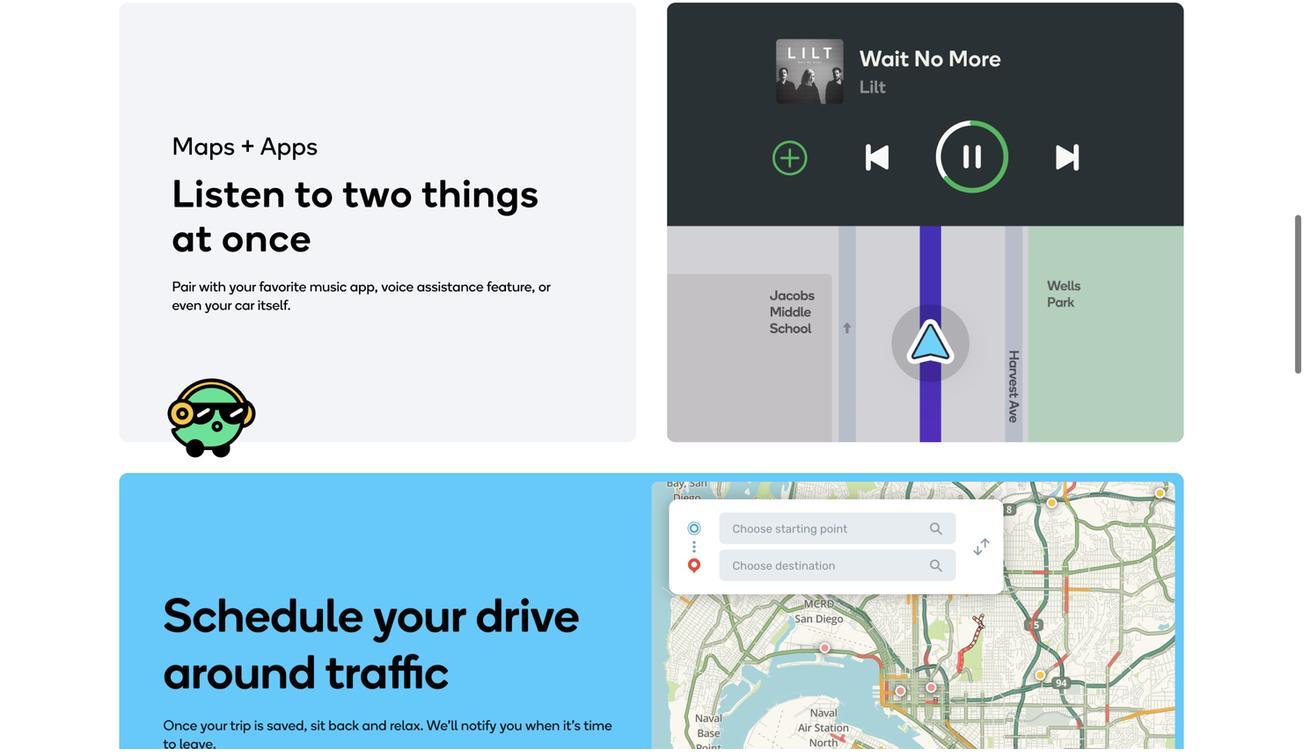 Task type: describe. For each thing, give the bounding box(es) containing it.
once
[[163, 717, 197, 734]]

itself.
[[258, 297, 291, 314]]

to inside listen to two things at once
[[295, 170, 334, 217]]

even
[[172, 297, 202, 314]]

traffic
[[326, 644, 449, 701]]

maps
[[172, 131, 235, 161]]

once your trip is saved, sit back and relax. we'll notify you when it's time to leave.
[[163, 717, 612, 750]]

two
[[343, 170, 413, 217]]

is
[[254, 717, 264, 734]]

with
[[199, 279, 226, 295]]

saved,
[[267, 717, 307, 734]]

pair with your favorite music app, voice assistance feature, or even your car itself.
[[172, 279, 551, 314]]

around
[[163, 644, 316, 701]]

feature,
[[487, 279, 535, 295]]

schedule
[[163, 587, 363, 644]]

music
[[310, 279, 347, 295]]

favorite
[[259, 279, 306, 295]]

you
[[500, 717, 522, 734]]

your inside schedule your drive around traffic
[[373, 587, 466, 644]]

+
[[241, 131, 255, 161]]

time
[[584, 717, 612, 734]]

drive
[[476, 587, 580, 644]]

schedule your drive around traffic
[[163, 587, 580, 701]]

a picture of a music control over a digital map image
[[667, 3, 1184, 443]]

app,
[[350, 279, 378, 295]]

trip
[[230, 717, 251, 734]]

apps
[[260, 131, 318, 161]]

when
[[526, 717, 560, 734]]



Task type: locate. For each thing, give the bounding box(es) containing it.
pair
[[172, 279, 196, 295]]

back
[[329, 717, 359, 734]]

assistance
[[417, 279, 484, 295]]

once
[[222, 215, 312, 261]]

we'll
[[427, 717, 458, 734]]

maps + apps
[[172, 131, 318, 161]]

relax.
[[390, 717, 424, 734]]

to inside "once your trip is saved, sit back and relax. we'll notify you when it's time to leave."
[[163, 735, 176, 750]]

listen
[[172, 170, 286, 217]]

or
[[539, 279, 551, 295]]

your
[[229, 279, 256, 295], [205, 297, 232, 314], [373, 587, 466, 644], [200, 717, 227, 734]]

leave.
[[179, 735, 216, 750]]

1 vertical spatial to
[[163, 735, 176, 750]]

and
[[362, 717, 387, 734]]

1 horizontal spatial to
[[295, 170, 334, 217]]

0 horizontal spatial to
[[163, 735, 176, 750]]

to down once
[[163, 735, 176, 750]]

your inside "once your trip is saved, sit back and relax. we'll notify you when it's time to leave."
[[200, 717, 227, 734]]

to
[[295, 170, 334, 217], [163, 735, 176, 750]]

it's
[[563, 717, 581, 734]]

0 vertical spatial to
[[295, 170, 334, 217]]

notify
[[461, 717, 497, 734]]

to down the 'apps'
[[295, 170, 334, 217]]

voice
[[381, 279, 414, 295]]

car
[[235, 297, 254, 314]]

things
[[422, 170, 540, 217]]

listen to two things at once
[[172, 170, 540, 261]]

at
[[172, 215, 213, 261]]

sit
[[311, 717, 325, 734]]



Task type: vqa. For each thing, say whether or not it's contained in the screenshot.
Pair With Your Favorite Music App, Voice Assistance Feature, Or Even Your Car Itself.
yes



